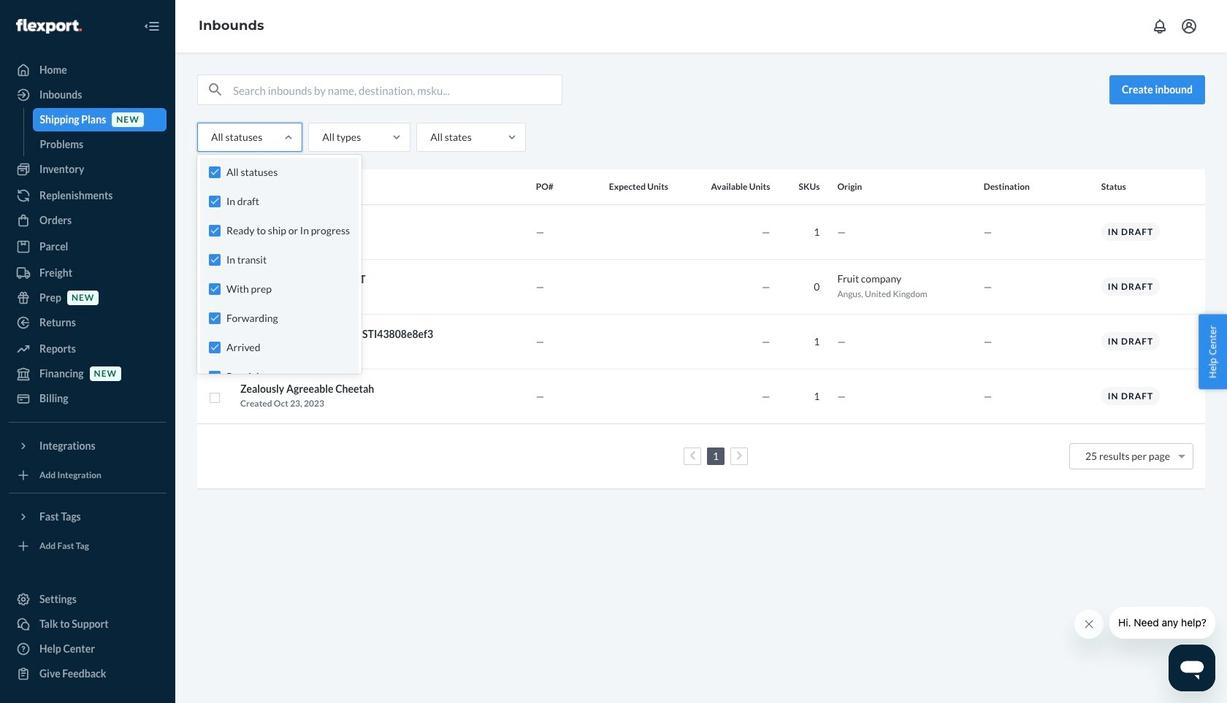Task type: describe. For each thing, give the bounding box(es) containing it.
open notifications image
[[1152, 18, 1169, 35]]

4 square image from the top
[[209, 393, 221, 404]]

open account menu image
[[1181, 18, 1199, 35]]

chevron right image
[[736, 451, 743, 461]]

square image
[[209, 283, 221, 295]]

chevron left image
[[690, 451, 696, 461]]

1 square image from the top
[[209, 183, 221, 195]]

3 square image from the top
[[209, 338, 221, 350]]

close navigation image
[[143, 18, 161, 35]]

Search inbounds by name, destination, msku... text field
[[233, 75, 562, 105]]



Task type: vqa. For each thing, say whether or not it's contained in the screenshot.
the topmost Help Center
no



Task type: locate. For each thing, give the bounding box(es) containing it.
option
[[1086, 450, 1171, 462]]

flexport logo image
[[16, 19, 82, 33]]

2 square image from the top
[[209, 228, 221, 240]]

square image
[[209, 183, 221, 195], [209, 228, 221, 240], [209, 338, 221, 350], [209, 393, 221, 404]]



